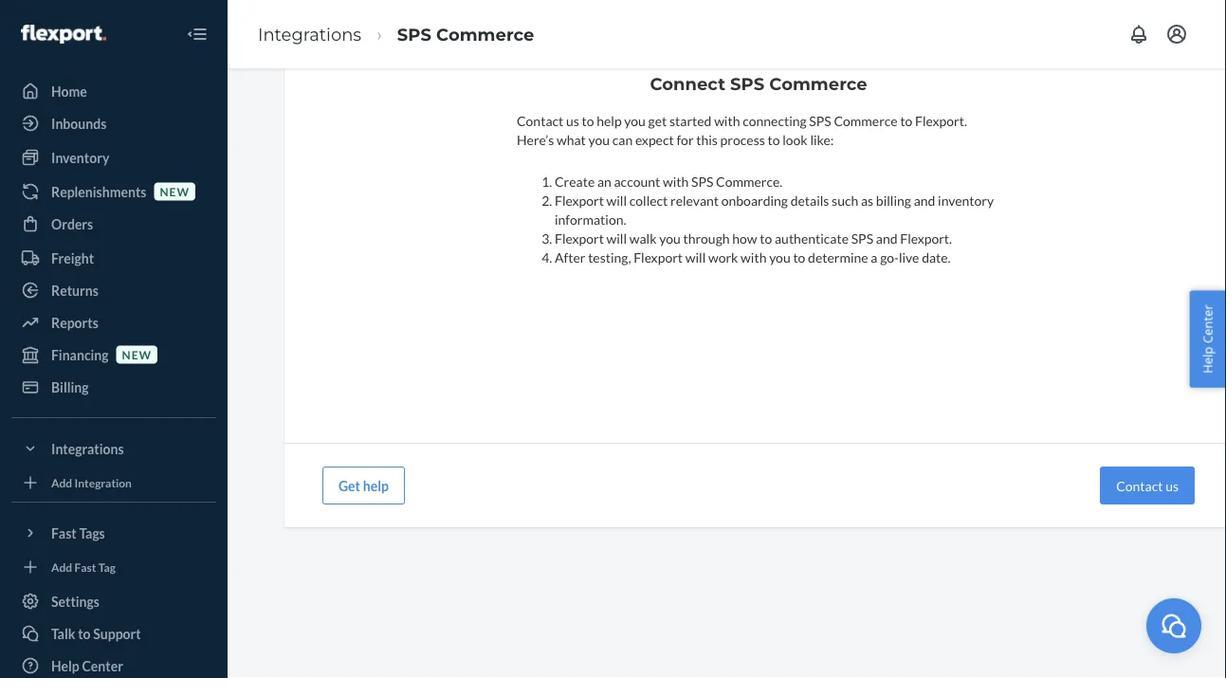 Task type: describe. For each thing, give the bounding box(es) containing it.
to down connecting
[[768, 132, 780, 148]]

to right how
[[760, 230, 772, 246]]

integrations link
[[258, 24, 361, 44]]

as
[[861, 192, 874, 209]]

sps commerce
[[397, 24, 534, 44]]

2 vertical spatial will
[[685, 249, 706, 265]]

an
[[597, 173, 612, 190]]

tag
[[98, 560, 116, 574]]

fast inside 'link'
[[74, 560, 96, 574]]

flexport logo image
[[21, 25, 106, 44]]

contact us to help you get started with connecting sps commerce to flexport. here's what you can expect for this process to look like:
[[517, 113, 967, 148]]

0 vertical spatial flexport
[[555, 192, 604, 209]]

freight
[[51, 250, 94, 266]]

talk to support
[[51, 625, 141, 642]]

contact for contact us
[[1116, 477, 1163, 494]]

new for replenishments
[[160, 184, 190, 198]]

go-
[[880, 249, 899, 265]]

add integration
[[51, 476, 132, 489]]

inventory
[[938, 192, 994, 209]]

us for contact us to help you get started with connecting sps commerce to flexport. here's what you can expect for this process to look like:
[[566, 113, 579, 129]]

contact us
[[1116, 477, 1179, 494]]

billing
[[876, 192, 911, 209]]

financing
[[51, 347, 109, 363]]

us for contact us
[[1166, 477, 1179, 494]]

get help button
[[322, 466, 405, 504]]

0 horizontal spatial help
[[51, 658, 79, 674]]

breadcrumbs navigation
[[243, 7, 550, 62]]

for
[[677, 132, 694, 148]]

to up billing
[[900, 113, 913, 129]]

get help
[[339, 477, 389, 494]]

connecting
[[743, 113, 807, 129]]

reports link
[[11, 307, 216, 338]]

talk
[[51, 625, 75, 642]]

you left can
[[589, 132, 610, 148]]

orders link
[[11, 209, 216, 239]]

information.
[[555, 211, 626, 227]]

home link
[[11, 76, 216, 106]]

integrations inside dropdown button
[[51, 441, 124, 457]]

commerce inside contact us to help you get started with connecting sps commerce to flexport. here's what you can expect for this process to look like:
[[834, 113, 898, 129]]

1 vertical spatial commerce
[[769, 73, 867, 94]]

onboarding
[[721, 192, 788, 209]]

reports
[[51, 314, 98, 331]]

how
[[732, 230, 757, 246]]

home
[[51, 83, 87, 99]]

integration
[[74, 476, 132, 489]]

help inside button
[[1199, 347, 1216, 374]]

to down authenticate
[[793, 249, 806, 265]]

open account menu image
[[1166, 23, 1188, 46]]

with inside contact us to help you get started with connecting sps commerce to flexport. here's what you can expect for this process to look like:
[[714, 113, 740, 129]]

1 vertical spatial will
[[607, 230, 627, 246]]

date.
[[922, 249, 951, 265]]

inbounds
[[51, 115, 107, 131]]

get
[[648, 113, 667, 129]]

collect
[[629, 192, 668, 209]]

inbounds link
[[11, 108, 216, 138]]

billing link
[[11, 372, 216, 402]]

testing,
[[588, 249, 631, 265]]

can
[[612, 132, 633, 148]]

add fast tag link
[[11, 556, 216, 579]]

create an account with sps commerce. flexport will collect relevant onboarding details such as billing and inventory information. flexport will walk you through how to authenticate sps and flexport. after testing, flexport will work with you to determine a go-live date.
[[555, 173, 994, 265]]

fast tags button
[[11, 518, 216, 548]]

add fast tag
[[51, 560, 116, 574]]

sps inside contact us to help you get started with connecting sps commerce to flexport. here's what you can expect for this process to look like:
[[809, 113, 832, 129]]

authenticate
[[775, 230, 849, 246]]

freight link
[[11, 243, 216, 273]]

0 vertical spatial will
[[607, 192, 627, 209]]

account
[[614, 173, 660, 190]]

2 vertical spatial with
[[741, 249, 767, 265]]

to up what at top left
[[582, 113, 594, 129]]

contact us link
[[1116, 477, 1179, 494]]

0 horizontal spatial help center
[[51, 658, 123, 674]]

help center inside button
[[1199, 305, 1216, 374]]

open notifications image
[[1128, 23, 1150, 46]]

1 vertical spatial flexport
[[555, 230, 604, 246]]

integrations inside breadcrumbs 'navigation'
[[258, 24, 361, 44]]

determine
[[808, 249, 868, 265]]

help inside get help button
[[363, 477, 389, 494]]

talk to support button
[[11, 618, 216, 649]]

you left get
[[624, 113, 646, 129]]

help center button
[[1190, 290, 1226, 388]]

contact us button
[[1100, 466, 1195, 504]]

settings link
[[11, 586, 216, 616]]



Task type: locate. For each thing, give the bounding box(es) containing it.
0 vertical spatial with
[[714, 113, 740, 129]]

to right talk
[[78, 625, 91, 642]]

help right get
[[363, 477, 389, 494]]

0 horizontal spatial with
[[663, 173, 689, 190]]

1 vertical spatial help
[[363, 477, 389, 494]]

0 vertical spatial us
[[566, 113, 579, 129]]

0 horizontal spatial center
[[82, 658, 123, 674]]

flexport. up date.
[[900, 230, 952, 246]]

with up the relevant
[[663, 173, 689, 190]]

new for financing
[[122, 348, 152, 361]]

like:
[[810, 132, 834, 148]]

0 horizontal spatial help
[[363, 477, 389, 494]]

with
[[714, 113, 740, 129], [663, 173, 689, 190], [741, 249, 767, 265]]

expect
[[635, 132, 674, 148]]

add left integration
[[51, 476, 72, 489]]

connect sps commerce
[[650, 73, 867, 94]]

contact for contact us to help you get started with connecting sps commerce to flexport. here's what you can expect for this process to look like:
[[517, 113, 564, 129]]

flexport. inside 'create an account with sps commerce. flexport will collect relevant onboarding details such as billing and inventory information. flexport will walk you through how to authenticate sps and flexport. after testing, flexport will work with you to determine a go-live date.'
[[900, 230, 952, 246]]

close navigation image
[[186, 23, 209, 46]]

1 vertical spatial center
[[82, 658, 123, 674]]

this
[[696, 132, 718, 148]]

1 vertical spatial new
[[122, 348, 152, 361]]

0 vertical spatial help
[[597, 113, 622, 129]]

relevant
[[671, 192, 719, 209]]

contact
[[517, 113, 564, 129], [1116, 477, 1163, 494]]

0 vertical spatial commerce
[[436, 24, 534, 44]]

you right walk on the top right of page
[[659, 230, 681, 246]]

and right billing
[[914, 192, 935, 209]]

and
[[914, 192, 935, 209], [876, 230, 898, 246]]

add for add integration
[[51, 476, 72, 489]]

new
[[160, 184, 190, 198], [122, 348, 152, 361]]

details
[[791, 192, 829, 209]]

help
[[1199, 347, 1216, 374], [51, 658, 79, 674]]

0 vertical spatial flexport.
[[915, 113, 967, 129]]

0 vertical spatial help center
[[1199, 305, 1216, 374]]

support
[[93, 625, 141, 642]]

add for add fast tag
[[51, 560, 72, 574]]

help
[[597, 113, 622, 129], [363, 477, 389, 494]]

us
[[566, 113, 579, 129], [1166, 477, 1179, 494]]

sps inside breadcrumbs 'navigation'
[[397, 24, 432, 44]]

flexport down walk on the top right of page
[[634, 249, 683, 265]]

settings
[[51, 593, 100, 609]]

commerce inside breadcrumbs 'navigation'
[[436, 24, 534, 44]]

2 vertical spatial flexport
[[634, 249, 683, 265]]

new down reports link
[[122, 348, 152, 361]]

help center
[[1199, 305, 1216, 374], [51, 658, 123, 674]]

through
[[683, 230, 730, 246]]

0 vertical spatial add
[[51, 476, 72, 489]]

new up orders link
[[160, 184, 190, 198]]

replenishments
[[51, 184, 146, 200]]

help inside contact us to help you get started with connecting sps commerce to flexport. here's what you can expect for this process to look like:
[[597, 113, 622, 129]]

0 vertical spatial integrations
[[258, 24, 361, 44]]

sps
[[397, 24, 432, 44], [730, 73, 765, 94], [809, 113, 832, 129], [691, 173, 714, 190], [851, 230, 874, 246]]

will down an
[[607, 192, 627, 209]]

live
[[899, 249, 919, 265]]

2 add from the top
[[51, 560, 72, 574]]

add inside 'link'
[[51, 560, 72, 574]]

look
[[783, 132, 808, 148]]

commerce.
[[716, 173, 783, 190]]

integrations
[[258, 24, 361, 44], [51, 441, 124, 457]]

billing
[[51, 379, 89, 395]]

1 horizontal spatial help center
[[1199, 305, 1216, 374]]

work
[[708, 249, 738, 265]]

1 vertical spatial add
[[51, 560, 72, 574]]

1 horizontal spatial new
[[160, 184, 190, 198]]

inventory link
[[11, 142, 216, 173]]

inventory
[[51, 149, 109, 165]]

will down the through
[[685, 249, 706, 265]]

returns link
[[11, 275, 216, 305]]

0 horizontal spatial new
[[122, 348, 152, 361]]

to inside talk to support button
[[78, 625, 91, 642]]

returns
[[51, 282, 98, 298]]

flexport.
[[915, 113, 967, 129], [900, 230, 952, 246]]

sps commerce link
[[397, 24, 534, 44]]

1 horizontal spatial and
[[914, 192, 935, 209]]

you
[[624, 113, 646, 129], [589, 132, 610, 148], [659, 230, 681, 246], [769, 249, 791, 265]]

tags
[[79, 525, 105, 541]]

integrations button
[[11, 433, 216, 464]]

started
[[670, 113, 712, 129]]

1 vertical spatial fast
[[74, 560, 96, 574]]

add up settings in the left of the page
[[51, 560, 72, 574]]

flexport
[[555, 192, 604, 209], [555, 230, 604, 246], [634, 249, 683, 265]]

help up can
[[597, 113, 622, 129]]

1 vertical spatial us
[[1166, 477, 1179, 494]]

us inside contact us button
[[1166, 477, 1179, 494]]

fast inside dropdown button
[[51, 525, 77, 541]]

1 vertical spatial contact
[[1116, 477, 1163, 494]]

center
[[1199, 305, 1216, 343], [82, 658, 123, 674]]

flexport. inside contact us to help you get started with connecting sps commerce to flexport. here's what you can expect for this process to look like:
[[915, 113, 967, 129]]

1 horizontal spatial center
[[1199, 305, 1216, 343]]

2 horizontal spatial with
[[741, 249, 767, 265]]

fast
[[51, 525, 77, 541], [74, 560, 96, 574]]

flexport. up inventory
[[915, 113, 967, 129]]

you down authenticate
[[769, 249, 791, 265]]

0 horizontal spatial us
[[566, 113, 579, 129]]

with down how
[[741, 249, 767, 265]]

2 vertical spatial commerce
[[834, 113, 898, 129]]

and up go- on the top right of the page
[[876, 230, 898, 246]]

flexport down create
[[555, 192, 604, 209]]

1 vertical spatial with
[[663, 173, 689, 190]]

1 add from the top
[[51, 476, 72, 489]]

1 horizontal spatial integrations
[[258, 24, 361, 44]]

to
[[582, 113, 594, 129], [900, 113, 913, 129], [768, 132, 780, 148], [760, 230, 772, 246], [793, 249, 806, 265], [78, 625, 91, 642]]

walk
[[629, 230, 657, 246]]

1 vertical spatial and
[[876, 230, 898, 246]]

will up 'testing,'
[[607, 230, 627, 246]]

fast left tag
[[74, 560, 96, 574]]

0 horizontal spatial and
[[876, 230, 898, 246]]

connect
[[650, 73, 725, 94]]

1 horizontal spatial with
[[714, 113, 740, 129]]

0 vertical spatial center
[[1199, 305, 1216, 343]]

0 horizontal spatial integrations
[[51, 441, 124, 457]]

get
[[339, 477, 360, 494]]

add integration link
[[11, 471, 216, 494]]

1 horizontal spatial help
[[1199, 347, 1216, 374]]

create
[[555, 173, 595, 190]]

1 vertical spatial flexport.
[[900, 230, 952, 246]]

1 vertical spatial help center
[[51, 658, 123, 674]]

1 horizontal spatial contact
[[1116, 477, 1163, 494]]

0 vertical spatial fast
[[51, 525, 77, 541]]

with up process
[[714, 113, 740, 129]]

ojiud image
[[1160, 611, 1188, 640]]

orders
[[51, 216, 93, 232]]

1 vertical spatial help
[[51, 658, 79, 674]]

what
[[557, 132, 586, 148]]

center inside button
[[1199, 305, 1216, 343]]

add
[[51, 476, 72, 489], [51, 560, 72, 574]]

such
[[832, 192, 859, 209]]

us inside contact us to help you get started with connecting sps commerce to flexport. here's what you can expect for this process to look like:
[[566, 113, 579, 129]]

here's
[[517, 132, 554, 148]]

contact inside button
[[1116, 477, 1163, 494]]

1 horizontal spatial us
[[1166, 477, 1179, 494]]

0 vertical spatial contact
[[517, 113, 564, 129]]

fast left 'tags'
[[51, 525, 77, 541]]

process
[[720, 132, 765, 148]]

fast tags
[[51, 525, 105, 541]]

0 vertical spatial help
[[1199, 347, 1216, 374]]

will
[[607, 192, 627, 209], [607, 230, 627, 246], [685, 249, 706, 265]]

1 horizontal spatial help
[[597, 113, 622, 129]]

0 horizontal spatial contact
[[517, 113, 564, 129]]

a
[[871, 249, 878, 265]]

flexport up after
[[555, 230, 604, 246]]

after
[[555, 249, 586, 265]]

0 vertical spatial new
[[160, 184, 190, 198]]

help center link
[[11, 651, 216, 678]]

1 vertical spatial integrations
[[51, 441, 124, 457]]

0 vertical spatial and
[[914, 192, 935, 209]]

contact inside contact us to help you get started with connecting sps commerce to flexport. here's what you can expect for this process to look like:
[[517, 113, 564, 129]]



Task type: vqa. For each thing, say whether or not it's contained in the screenshot.
create an account with sps commerce. flexport will collect relevant onboarding details such as billing and inventory information. flexport will walk you through how to authenticate sps and flexport. after testing, flexport will work with you to determine a go-live date.
yes



